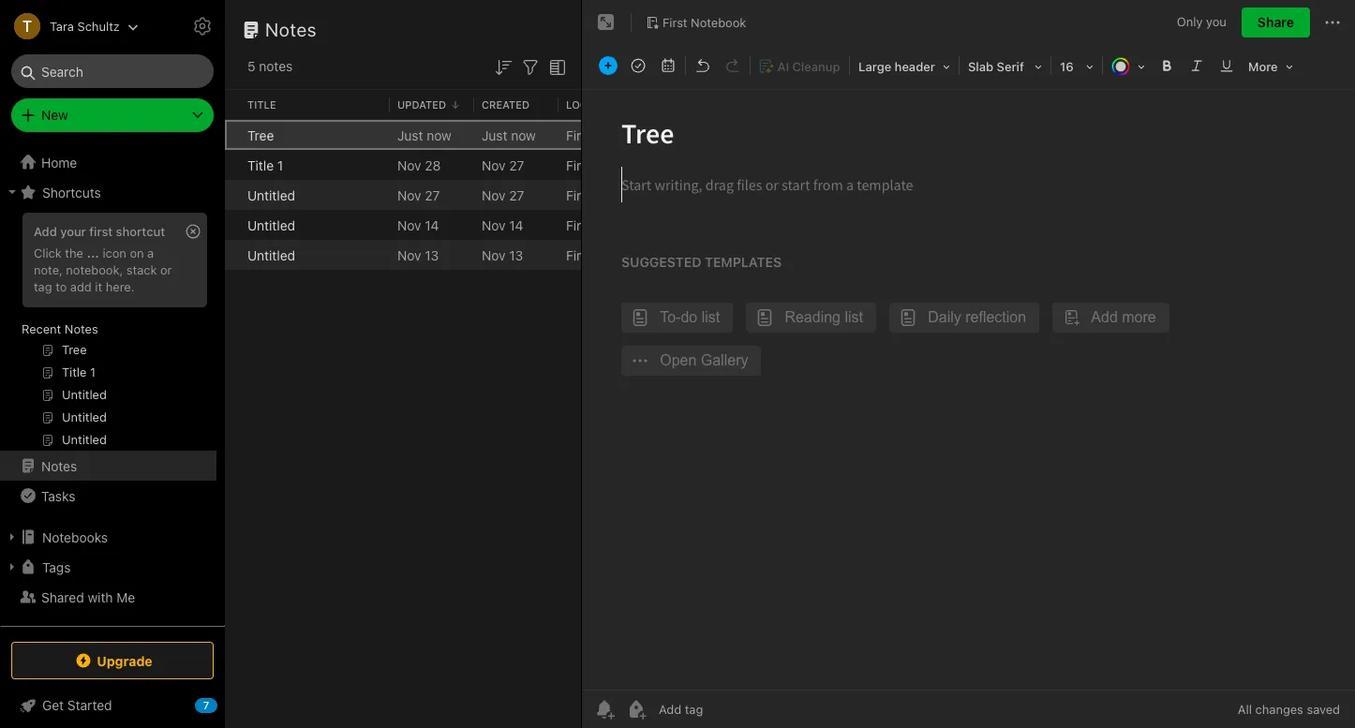 Task type: locate. For each thing, give the bounding box(es) containing it.
0 horizontal spatial now
[[427, 127, 452, 143]]

tree
[[248, 127, 274, 143]]

More actions field
[[1322, 8, 1344, 38]]

shortcut
[[116, 224, 165, 239]]

now down created
[[511, 127, 536, 143]]

title for title 1
[[248, 157, 274, 173]]

notebook inside button
[[691, 15, 747, 30]]

tree containing home
[[0, 147, 225, 665]]

here.
[[106, 279, 135, 294]]

tree
[[0, 147, 225, 665]]

more actions image
[[1322, 11, 1344, 34]]

tags button
[[0, 552, 217, 582]]

first for nov 13
[[566, 247, 593, 263]]

2 vertical spatial notes
[[41, 458, 77, 474]]

note,
[[34, 262, 63, 277]]

notebooks
[[42, 529, 108, 545]]

nov
[[398, 157, 421, 173], [482, 157, 506, 173], [398, 187, 421, 203], [482, 187, 506, 203], [398, 217, 421, 233], [482, 217, 506, 233], [398, 247, 421, 263], [482, 247, 506, 263]]

shared with me link
[[0, 582, 217, 612]]

Font family field
[[962, 53, 1049, 80]]

Heading level field
[[852, 53, 957, 80]]

first notebook for nov 27
[[566, 187, 656, 203]]

with
[[88, 589, 113, 605]]

1 title from the top
[[248, 98, 276, 110]]

first inside button
[[663, 15, 688, 30]]

1 just from the left
[[398, 127, 423, 143]]

add filters image
[[519, 56, 542, 79]]

the
[[65, 246, 83, 261]]

3 untitled from the top
[[248, 247, 295, 263]]

1 13 from the left
[[425, 247, 439, 263]]

stack
[[126, 262, 157, 277]]

nov 13
[[398, 247, 439, 263], [482, 247, 523, 263]]

0 horizontal spatial 14
[[425, 217, 439, 233]]

notes
[[265, 19, 317, 40], [65, 322, 98, 337], [41, 458, 77, 474]]

2 14 from the left
[[509, 217, 524, 233]]

2 just now from the left
[[482, 127, 536, 143]]

you
[[1207, 14, 1227, 29]]

share button
[[1242, 8, 1311, 38]]

only
[[1177, 14, 1203, 29]]

0 vertical spatial notes
[[265, 19, 317, 40]]

just now down created
[[482, 127, 536, 143]]

nov 27 for 27
[[482, 187, 525, 203]]

serif
[[997, 59, 1025, 74]]

first notebook inside button
[[663, 15, 747, 30]]

more
[[1249, 59, 1279, 74]]

...
[[87, 246, 99, 261]]

note window element
[[582, 0, 1356, 728]]

7
[[203, 699, 209, 712]]

home link
[[0, 147, 225, 177]]

2 untitled from the top
[[248, 217, 295, 233]]

tasks
[[41, 488, 75, 504]]

1 14 from the left
[[425, 217, 439, 233]]

expand note image
[[595, 11, 618, 34]]

notes up notes
[[265, 19, 317, 40]]

0 vertical spatial title
[[248, 98, 276, 110]]

Add tag field
[[657, 701, 798, 718]]

just down created
[[482, 127, 508, 143]]

started
[[67, 698, 112, 713]]

add a reminder image
[[593, 698, 616, 721]]

1 horizontal spatial nov 14
[[482, 217, 524, 233]]

1 untitled from the top
[[248, 187, 295, 203]]

2 vertical spatial untitled
[[248, 247, 295, 263]]

Font color field
[[1105, 53, 1152, 80]]

2 13 from the left
[[509, 247, 523, 263]]

0 horizontal spatial nov 14
[[398, 217, 439, 233]]

0 horizontal spatial just now
[[398, 127, 452, 143]]

row group
[[225, 120, 896, 270]]

27 for 28
[[509, 157, 525, 173]]

16
[[1060, 59, 1074, 74]]

changes
[[1256, 702, 1304, 717]]

me
[[117, 589, 135, 605]]

notes inside notes link
[[41, 458, 77, 474]]

0 horizontal spatial 13
[[425, 247, 439, 263]]

More field
[[1242, 53, 1300, 80]]

1 horizontal spatial 13
[[509, 247, 523, 263]]

notebooks link
[[0, 522, 217, 552]]

1 horizontal spatial just
[[482, 127, 508, 143]]

title left 1
[[248, 157, 274, 173]]

notes inside group
[[65, 322, 98, 337]]

now
[[427, 127, 452, 143], [511, 127, 536, 143]]

slab
[[969, 59, 994, 74]]

tara
[[50, 18, 74, 33]]

updated
[[398, 98, 446, 110]]

or
[[160, 262, 172, 277]]

recent
[[22, 322, 61, 337]]

underline image
[[1214, 53, 1240, 79]]

1 just now from the left
[[398, 127, 452, 143]]

row group containing tree
[[225, 120, 896, 270]]

first notebook button
[[639, 9, 753, 36]]

title up tree
[[248, 98, 276, 110]]

notebook
[[691, 15, 747, 30], [596, 127, 656, 143], [596, 157, 656, 173], [596, 187, 656, 203], [596, 217, 656, 233], [596, 247, 656, 263]]

created
[[482, 98, 530, 110]]

Help and Learning task checklist field
[[0, 691, 225, 721]]

just
[[398, 127, 423, 143], [482, 127, 508, 143]]

cell
[[225, 120, 240, 150]]

Add filters field
[[519, 54, 542, 79]]

1 horizontal spatial just now
[[482, 127, 536, 143]]

1 vertical spatial title
[[248, 157, 274, 173]]

notes up tasks
[[41, 458, 77, 474]]

group
[[0, 207, 217, 458]]

first for nov 14
[[566, 217, 593, 233]]

1 horizontal spatial now
[[511, 127, 536, 143]]

nov 27
[[482, 157, 525, 173], [398, 187, 440, 203], [482, 187, 525, 203]]

large header
[[859, 59, 936, 74]]

0 horizontal spatial nov 13
[[398, 247, 439, 263]]

first notebook for nov 28
[[566, 157, 656, 173]]

cell inside row group
[[225, 120, 240, 150]]

14
[[425, 217, 439, 233], [509, 217, 524, 233]]

now up '28'
[[427, 127, 452, 143]]

0 horizontal spatial just
[[398, 127, 423, 143]]

0 vertical spatial untitled
[[248, 187, 295, 203]]

title
[[248, 98, 276, 110], [248, 157, 274, 173]]

recent notes
[[22, 322, 98, 337]]

2 title from the top
[[248, 157, 274, 173]]

get started
[[42, 698, 112, 713]]

just up nov 28
[[398, 127, 423, 143]]

2 now from the left
[[511, 127, 536, 143]]

2 nov 13 from the left
[[482, 247, 523, 263]]

title for title
[[248, 98, 276, 110]]

click the ...
[[34, 246, 99, 261]]

untitled
[[248, 187, 295, 203], [248, 217, 295, 233], [248, 247, 295, 263]]

first notebook
[[663, 15, 747, 30], [566, 127, 656, 143], [566, 157, 656, 173], [566, 187, 656, 203], [566, 217, 656, 233], [566, 247, 656, 263]]

just now up nov 28
[[398, 127, 452, 143]]

slab serif
[[969, 59, 1025, 74]]

settings image
[[191, 15, 214, 38]]

None search field
[[24, 54, 201, 88]]

Search text field
[[24, 54, 201, 88]]

notes right recent
[[65, 322, 98, 337]]

all changes saved
[[1238, 702, 1341, 717]]

it
[[95, 279, 102, 294]]

1 vertical spatial notes
[[65, 322, 98, 337]]

first
[[663, 15, 688, 30], [566, 127, 593, 143], [566, 157, 593, 173], [566, 187, 593, 203], [566, 217, 593, 233], [566, 247, 593, 263]]

1 vertical spatial untitled
[[248, 217, 295, 233]]

13
[[425, 247, 439, 263], [509, 247, 523, 263]]

nov 14
[[398, 217, 439, 233], [482, 217, 524, 233]]

just now
[[398, 127, 452, 143], [482, 127, 536, 143]]

1 horizontal spatial nov 13
[[482, 247, 523, 263]]

1 horizontal spatial 14
[[509, 217, 524, 233]]

share
[[1258, 14, 1295, 30]]

1 nov 13 from the left
[[398, 247, 439, 263]]

27
[[509, 157, 525, 173], [425, 187, 440, 203], [509, 187, 525, 203]]



Task type: vqa. For each thing, say whether or not it's contained in the screenshot.


Task type: describe. For each thing, give the bounding box(es) containing it.
only you
[[1177, 14, 1227, 29]]

2 nov 14 from the left
[[482, 217, 524, 233]]

notebook for 14
[[596, 217, 656, 233]]

Sort options field
[[492, 54, 515, 79]]

get
[[42, 698, 64, 713]]

click to collapse image
[[218, 694, 232, 716]]

untitled for nov 13
[[248, 247, 295, 263]]

Account field
[[0, 8, 139, 45]]

shared with me
[[41, 589, 135, 605]]

notebook for 27
[[596, 187, 656, 203]]

notebook for 13
[[596, 247, 656, 263]]

Font size field
[[1054, 53, 1101, 80]]

all
[[1238, 702, 1253, 717]]

a
[[147, 246, 154, 261]]

home
[[41, 154, 77, 170]]

add
[[34, 224, 57, 239]]

shared
[[41, 589, 84, 605]]

5
[[248, 58, 256, 74]]

upgrade button
[[11, 642, 214, 680]]

nov 28
[[398, 157, 441, 173]]

tag
[[34, 279, 52, 294]]

first for nov 27
[[566, 187, 593, 203]]

on
[[130, 246, 144, 261]]

tara schultz
[[50, 18, 120, 33]]

untitled for nov 14
[[248, 217, 295, 233]]

expand tags image
[[5, 560, 20, 575]]

1 now from the left
[[427, 127, 452, 143]]

tasks button
[[0, 481, 217, 511]]

title 1
[[248, 157, 283, 173]]

2 just from the left
[[482, 127, 508, 143]]

group containing add your first shortcut
[[0, 207, 217, 458]]

notebook,
[[66, 262, 123, 277]]

notes link
[[0, 451, 217, 481]]

schultz
[[77, 18, 120, 33]]

Note Editor text field
[[582, 90, 1356, 690]]

icon
[[103, 246, 126, 261]]

tags
[[42, 559, 71, 575]]

5 notes
[[248, 58, 293, 74]]

your
[[60, 224, 86, 239]]

italic image
[[1184, 53, 1210, 79]]

large
[[859, 59, 892, 74]]

location
[[566, 98, 619, 110]]

click
[[34, 246, 62, 261]]

header
[[895, 59, 936, 74]]

calendar event image
[[655, 53, 682, 79]]

1 nov 14 from the left
[[398, 217, 439, 233]]

bold image
[[1154, 53, 1180, 79]]

upgrade
[[97, 653, 153, 669]]

saved
[[1307, 702, 1341, 717]]

first notebook for nov 13
[[566, 247, 656, 263]]

add your first shortcut
[[34, 224, 165, 239]]

new button
[[11, 98, 214, 132]]

nov 27 for 28
[[482, 157, 525, 173]]

27 for 27
[[509, 187, 525, 203]]

shortcuts
[[42, 184, 101, 200]]

notes
[[259, 58, 293, 74]]

shortcuts button
[[0, 177, 217, 207]]

1
[[277, 157, 283, 173]]

28
[[425, 157, 441, 173]]

first notebook for nov 14
[[566, 217, 656, 233]]

task image
[[625, 53, 652, 79]]

first for nov 28
[[566, 157, 593, 173]]

icon on a note, notebook, stack or tag to add it here.
[[34, 246, 172, 294]]

Insert field
[[594, 53, 623, 79]]

untitled for nov 27
[[248, 187, 295, 203]]

undo image
[[690, 53, 716, 79]]

new
[[41, 107, 68, 123]]

add
[[70, 279, 92, 294]]

View options field
[[542, 54, 569, 79]]

notebook for 28
[[596, 157, 656, 173]]

expand notebooks image
[[5, 530, 20, 545]]

add tag image
[[625, 698, 648, 721]]

to
[[55, 279, 67, 294]]

first
[[89, 224, 113, 239]]



